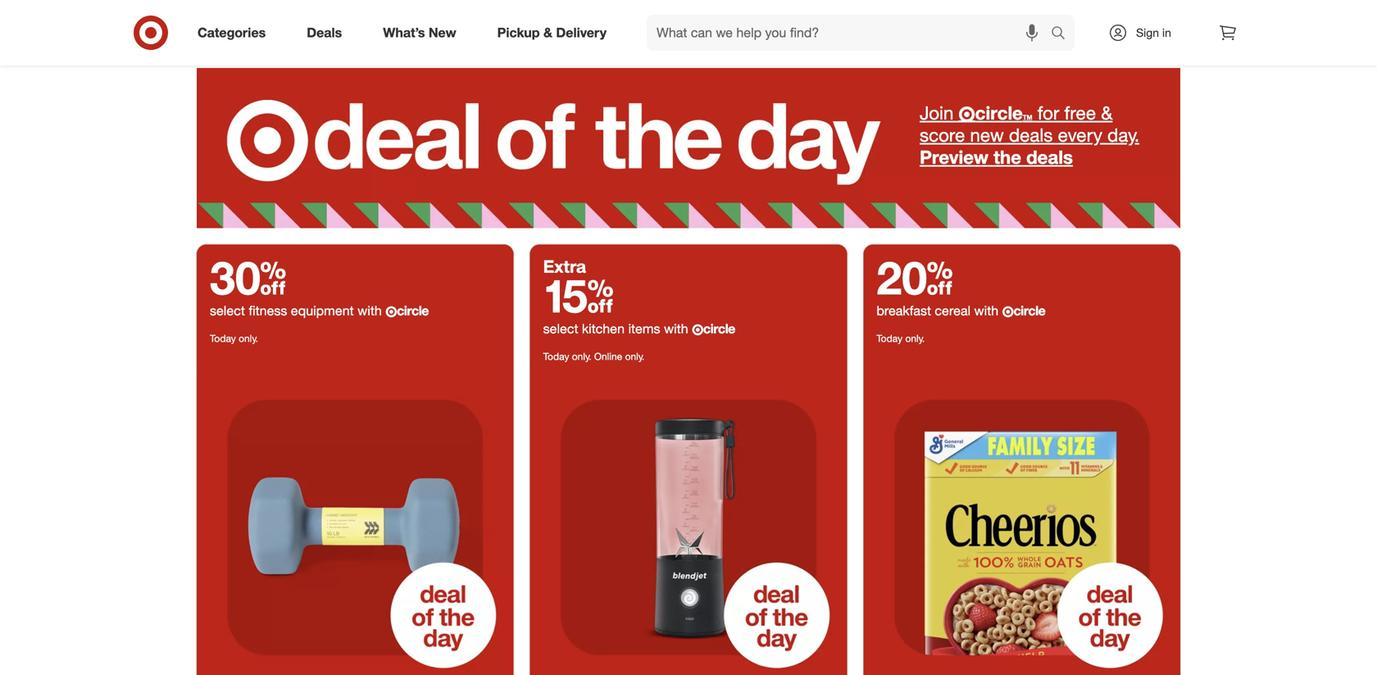 Task type: locate. For each thing, give the bounding box(es) containing it.
the
[[994, 146, 1021, 168]]

0 horizontal spatial today
[[210, 332, 236, 345]]

with right cereal
[[974, 303, 999, 319]]

today only. for 30
[[210, 332, 258, 345]]

select left kitchen
[[543, 321, 578, 337]]

2 to from the left
[[933, 3, 943, 15]]

delivery
[[556, 25, 607, 41]]

only. left online
[[572, 350, 591, 363]]

1 horizontal spatial &
[[1101, 102, 1113, 124]]

pickup & delivery
[[497, 25, 607, 41]]

only.
[[239, 332, 258, 345], [905, 332, 925, 345], [572, 350, 591, 363], [625, 350, 645, 363]]

2 add to cart from the left
[[912, 3, 965, 15]]

for
[[1038, 102, 1059, 124]]

today only. down breakfast
[[877, 332, 925, 345]]

1 horizontal spatial cart
[[945, 3, 965, 15]]

select for select kitchen items with
[[543, 321, 578, 337]]

cereal
[[935, 303, 971, 319]]

1 horizontal spatial to
[[933, 3, 943, 15]]

circle
[[975, 102, 1023, 124], [397, 303, 429, 319], [1014, 303, 1045, 319], [703, 321, 735, 337]]

& right free
[[1101, 102, 1113, 124]]

to
[[772, 3, 781, 15], [933, 3, 943, 15]]

1 add from the left
[[750, 3, 769, 15]]

today down "30"
[[210, 332, 236, 345]]

with
[[358, 303, 382, 319], [974, 303, 999, 319], [664, 321, 688, 337]]

only. for kitchen
[[572, 350, 591, 363]]

1 vertical spatial select
[[543, 321, 578, 337]]

add to cart
[[750, 3, 803, 15], [912, 3, 965, 15]]

1 today only. from the left
[[210, 332, 258, 345]]

1 horizontal spatial add to cart
[[912, 3, 965, 15]]

1 vertical spatial &
[[1101, 102, 1113, 124]]

0 vertical spatial select
[[210, 303, 245, 319]]

0 horizontal spatial select
[[210, 303, 245, 319]]

0 vertical spatial &
[[543, 25, 552, 41]]

only. down fitness
[[239, 332, 258, 345]]

1 add to cart from the left
[[750, 3, 803, 15]]

only. down breakfast
[[905, 332, 925, 345]]

1 horizontal spatial select
[[543, 321, 578, 337]]

only. for fitness
[[239, 332, 258, 345]]

today only.
[[210, 332, 258, 345], [877, 332, 925, 345]]

online
[[594, 350, 622, 363]]

1 to from the left
[[772, 3, 781, 15]]

2 add from the left
[[912, 3, 930, 15]]

& right pickup
[[543, 25, 552, 41]]

&
[[543, 25, 552, 41], [1101, 102, 1113, 124]]

with right the items
[[664, 321, 688, 337]]

add for 1st "add to cart" button
[[750, 3, 769, 15]]

add for 1st "add to cart" button from right
[[912, 3, 930, 15]]

0 horizontal spatial add to cart
[[750, 3, 803, 15]]

select fitness equipment with
[[210, 303, 385, 319]]

◎
[[959, 105, 975, 123]]

pickup
[[497, 25, 540, 41]]

today left online
[[543, 350, 569, 363]]

1 horizontal spatial today
[[543, 350, 569, 363]]

2 cart from the left
[[945, 3, 965, 15]]

0 horizontal spatial today only.
[[210, 332, 258, 345]]

1 horizontal spatial add to cart button
[[872, 0, 1004, 22]]

today
[[210, 332, 236, 345], [877, 332, 903, 345], [543, 350, 569, 363]]

circle for select fitness equipment with
[[397, 303, 429, 319]]

1 horizontal spatial today only.
[[877, 332, 925, 345]]

join ◎ circle tm
[[920, 102, 1032, 124]]

0 horizontal spatial to
[[772, 3, 781, 15]]

1 horizontal spatial add
[[912, 3, 930, 15]]

circle for breakfast cereal with
[[1014, 303, 1045, 319]]

today for 20
[[877, 332, 903, 345]]

2 today only. from the left
[[877, 332, 925, 345]]

add to cart button
[[711, 0, 843, 22], [872, 0, 1004, 22]]

new
[[970, 124, 1004, 146]]

deals
[[1009, 124, 1053, 146], [1026, 146, 1073, 168]]

equipment
[[291, 303, 354, 319]]

select
[[210, 303, 245, 319], [543, 321, 578, 337]]

0 horizontal spatial add
[[750, 3, 769, 15]]

deals down tm
[[1009, 124, 1053, 146]]

1 horizontal spatial with
[[664, 321, 688, 337]]

today down breakfast
[[877, 332, 903, 345]]

for free & score new deals every day. preview the deals
[[920, 102, 1139, 168]]

0 horizontal spatial add to cart button
[[711, 0, 843, 22]]

pickup & delivery link
[[483, 15, 627, 51]]

with right equipment in the top of the page
[[358, 303, 382, 319]]

1 cart from the left
[[784, 3, 803, 15]]

& inside for free & score new deals every day. preview the deals
[[1101, 102, 1113, 124]]

only. right online
[[625, 350, 645, 363]]

today only. for 20
[[877, 332, 925, 345]]

today only. down fitness
[[210, 332, 258, 345]]

today for 30
[[210, 332, 236, 345]]

fitness
[[249, 303, 287, 319]]

cart for 1st "add to cart" button from right
[[945, 3, 965, 15]]

circle for select kitchen items with
[[703, 321, 735, 337]]

0 horizontal spatial cart
[[784, 3, 803, 15]]

breakfast
[[877, 303, 931, 319]]

What can we help you find? suggestions appear below search field
[[647, 15, 1055, 51]]

0 horizontal spatial with
[[358, 303, 382, 319]]

add
[[750, 3, 769, 15], [912, 3, 930, 15]]

join
[[920, 102, 954, 124]]

every
[[1058, 124, 1102, 146]]

select left fitness
[[210, 303, 245, 319]]

cart
[[784, 3, 803, 15], [945, 3, 965, 15]]

with for select fitness equipment with
[[358, 303, 382, 319]]

sign in
[[1136, 25, 1171, 40]]

carousel region
[[197, 0, 1180, 68]]

2 horizontal spatial today
[[877, 332, 903, 345]]

target deal of the day image
[[197, 68, 1180, 228], [863, 369, 1180, 675], [197, 369, 514, 675], [530, 369, 847, 675]]

to for 1st "add to cart" button from right
[[933, 3, 943, 15]]

add to cart for 1st "add to cart" button from right
[[912, 3, 965, 15]]



Task type: describe. For each thing, give the bounding box(es) containing it.
score
[[920, 124, 965, 146]]

search
[[1043, 26, 1083, 42]]

categories link
[[184, 15, 286, 51]]

0 horizontal spatial &
[[543, 25, 552, 41]]

what's new link
[[369, 15, 477, 51]]

select for select fitness equipment with
[[210, 303, 245, 319]]

preview
[[920, 146, 989, 168]]

select kitchen items with
[[543, 321, 692, 337]]

day.
[[1108, 124, 1139, 146]]

target deal of the day image for breakfast cereal with
[[863, 369, 1180, 675]]

what's new
[[383, 25, 456, 41]]

extra
[[543, 256, 586, 277]]

items
[[628, 321, 660, 337]]

only. for cereal
[[905, 332, 925, 345]]

20
[[877, 249, 953, 305]]

breakfast cereal with
[[877, 303, 1002, 319]]

to for 1st "add to cart" button
[[772, 3, 781, 15]]

in
[[1162, 25, 1171, 40]]

with for select kitchen items with
[[664, 321, 688, 337]]

30
[[210, 249, 286, 305]]

search button
[[1043, 15, 1083, 54]]

categories
[[198, 25, 266, 41]]

sign
[[1136, 25, 1159, 40]]

target deal of the day image for select kitchen items with
[[530, 369, 847, 675]]

deals
[[307, 25, 342, 41]]

target deal of the day image for select fitness equipment with
[[197, 369, 514, 675]]

free
[[1064, 102, 1096, 124]]

what's
[[383, 25, 425, 41]]

15
[[543, 268, 614, 323]]

2 horizontal spatial with
[[974, 303, 999, 319]]

new
[[429, 25, 456, 41]]

sign in link
[[1094, 15, 1197, 51]]

deals right 'the'
[[1026, 146, 1073, 168]]

kitchen
[[582, 321, 625, 337]]

2 add to cart button from the left
[[872, 0, 1004, 22]]

add to cart for 1st "add to cart" button
[[750, 3, 803, 15]]

deals link
[[293, 15, 363, 51]]

tm
[[1023, 113, 1032, 121]]

today only. online only.
[[543, 350, 645, 363]]

cart for 1st "add to cart" button
[[784, 3, 803, 15]]

1 add to cart button from the left
[[711, 0, 843, 22]]



Task type: vqa. For each thing, say whether or not it's contained in the screenshot.
"2"
no



